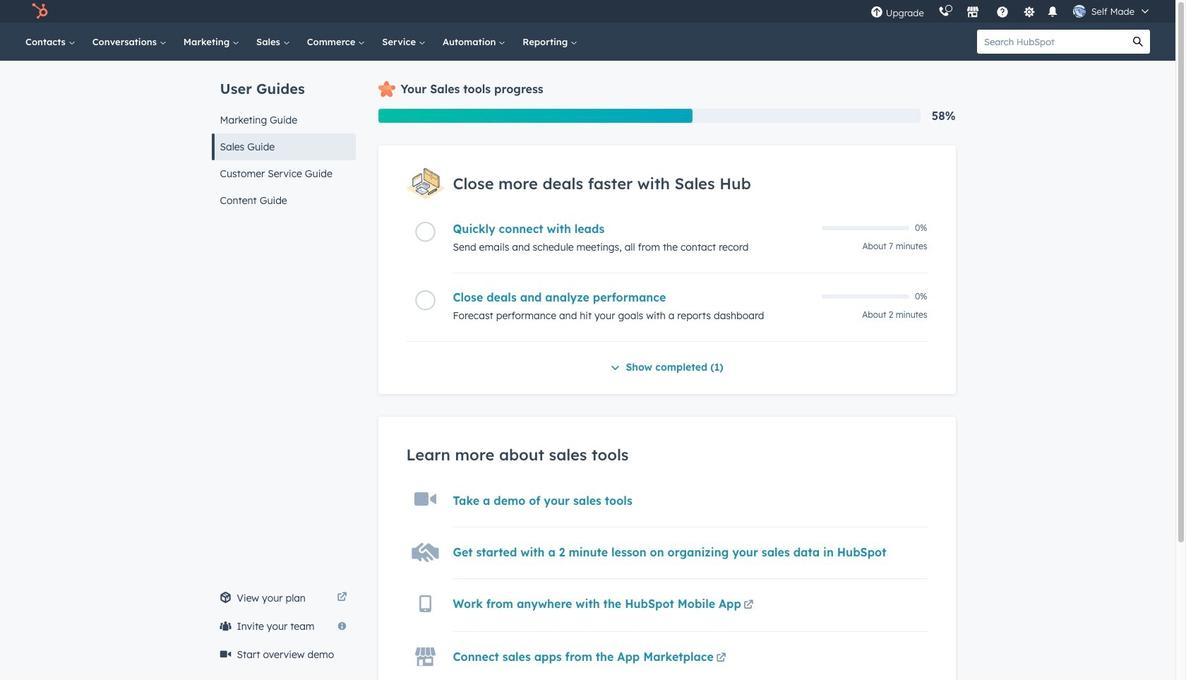 Task type: locate. For each thing, give the bounding box(es) containing it.
link opens in a new window image
[[337, 592, 347, 603], [716, 653, 726, 664]]

user guides element
[[211, 61, 356, 214]]

progress bar
[[378, 109, 693, 123]]

0 vertical spatial link opens in a new window image
[[337, 592, 347, 603]]

ruby anderson image
[[1073, 5, 1086, 18]]

marketplaces image
[[966, 6, 979, 19]]

menu
[[863, 0, 1159, 23]]

link opens in a new window image
[[337, 590, 347, 607], [744, 597, 754, 614], [744, 600, 754, 611], [716, 650, 726, 667]]

1 horizontal spatial link opens in a new window image
[[716, 653, 726, 664]]

Search HubSpot search field
[[977, 30, 1126, 54]]

0 horizontal spatial link opens in a new window image
[[337, 592, 347, 603]]

1 vertical spatial link opens in a new window image
[[716, 653, 726, 664]]



Task type: vqa. For each thing, say whether or not it's contained in the screenshot.
CLOSE image
no



